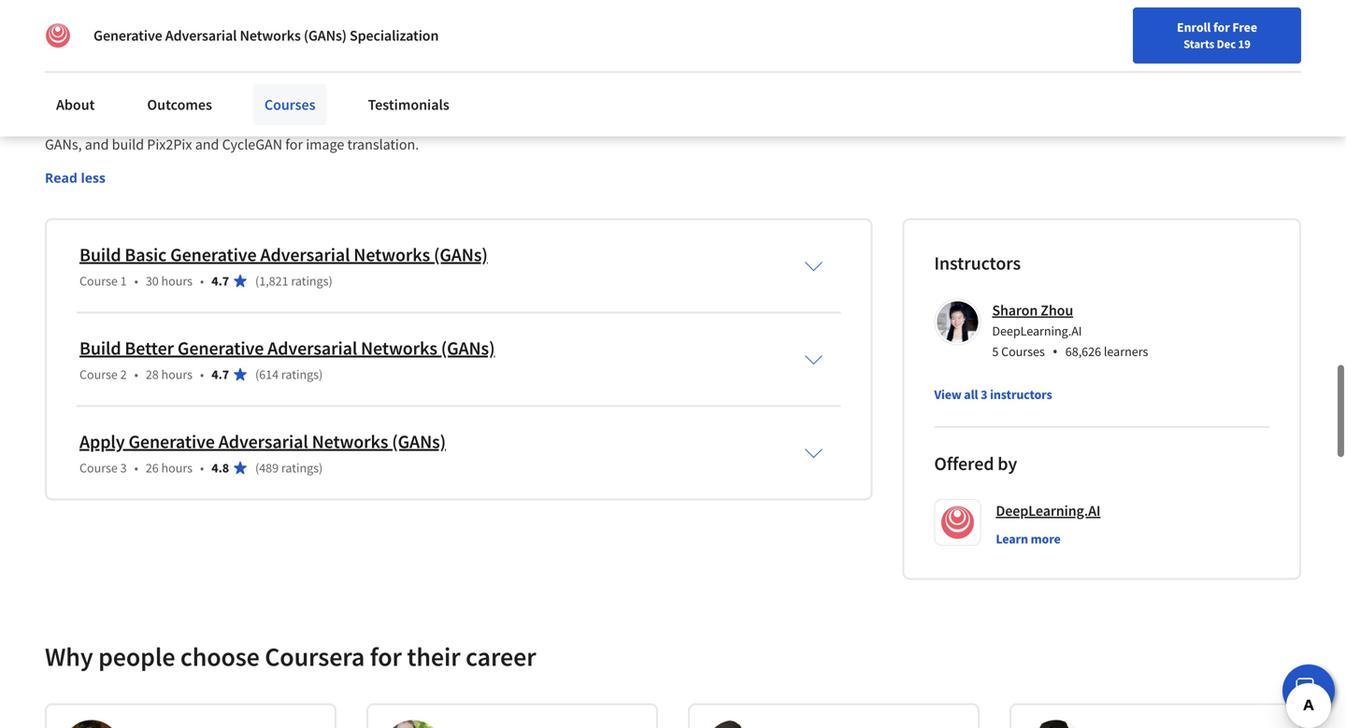 Task type: vqa. For each thing, say whether or not it's contained in the screenshot.


Task type: describe. For each thing, give the bounding box(es) containing it.
for up image at the left of page
[[311, 113, 328, 131]]

gans
[[274, 113, 308, 131]]

gans, down distance
[[215, 53, 252, 71]]

( 489 ratings )
[[255, 459, 323, 476]]

view
[[934, 386, 962, 403]]

less
[[81, 169, 106, 186]]

4.8
[[212, 459, 229, 476]]

build for build basic generative adversarial networks (gans)
[[79, 243, 121, 266]]

career
[[466, 640, 536, 673]]

2:
[[97, 8, 109, 27]]

generative up ways
[[93, 26, 162, 45]]

learn more
[[996, 530, 1061, 547]]

detect
[[146, 53, 185, 71]]

of left evaluating
[[421, 8, 433, 27]]

distance
[[205, 30, 258, 49]]

their
[[407, 640, 460, 673]]

apply
[[79, 430, 125, 453]]

in
[[200, 53, 212, 71]]

build
[[112, 135, 144, 154]]

generative up 26
[[128, 430, 215, 453]]

identify
[[627, 30, 675, 49]]

and down deeplearning.ai image
[[45, 53, 69, 71]]

image
[[306, 135, 344, 154]]

sharon
[[992, 301, 1038, 320]]

different
[[603, 8, 656, 27]]

instructors
[[934, 251, 1021, 275]]

deeplearning.ai link
[[996, 499, 1101, 522]]

cyclegan
[[222, 135, 282, 154]]

fidelity
[[442, 30, 485, 49]]

in for inception
[[112, 8, 124, 27]]

3 inside button
[[981, 386, 987, 403]]

hours for basic
[[161, 272, 193, 289]]

deeplearning.ai inside sharon zhou deeplearning.ai 5 courses • 68,626 learners
[[992, 322, 1082, 339]]

challenges
[[351, 8, 418, 27]]

understand
[[253, 8, 325, 27]]

techniques
[[439, 53, 508, 71]]

course 2:
[[45, 8, 109, 27]]

28
[[146, 366, 159, 383]]

offered by
[[934, 452, 1017, 475]]

• right 28
[[200, 366, 204, 383]]

sharon zhou image
[[937, 301, 978, 343]]

read less button
[[45, 168, 106, 187]]

you for pix2pix
[[198, 113, 222, 131]]

generative up 614
[[178, 336, 264, 360]]

read less
[[45, 169, 106, 186]]

starts
[[1184, 36, 1214, 51]]

inception
[[143, 30, 202, 49]]

course, for distance
[[153, 8, 198, 27]]

(fid)
[[261, 30, 291, 49]]

4.7 for better
[[212, 366, 229, 383]]

stylegan.
[[45, 75, 106, 94]]

course 2 • 28 hours •
[[79, 366, 204, 383]]

deeplearning.ai image
[[45, 22, 71, 49]]

offered
[[934, 452, 994, 475]]

ways
[[95, 53, 127, 71]]

all
[[964, 386, 978, 403]]

• inside sharon zhou deeplearning.ai 5 courses • 68,626 learners
[[1052, 341, 1058, 361]]

1,821
[[259, 272, 288, 289]]

generative
[[659, 8, 725, 27]]

course 1 • 30 hours •
[[79, 272, 204, 289]]

19
[[1238, 36, 1251, 51]]

testimonials
[[368, 95, 449, 114]]

1 horizontal spatial to
[[346, 30, 359, 49]]

specialization
[[350, 26, 439, 45]]

use inside in this course, you will understand the challenges of evaluating gans, compare different generative models, use the fréchet inception distance (fid) method to evaluate the fidelity and diversity of gans, identify sources of bias and the ways to detect it in gans, and learn and implement the techniques associated with the state-of-the-art stylegan.
[[45, 30, 67, 49]]

more inside in this course, you will use gans for data augmentation and privacy preservation, survey more applications of gans, and build pix2pix and cyclegan for image translation.
[[659, 113, 692, 131]]

for down gans
[[285, 135, 303, 154]]

free
[[1232, 19, 1257, 36]]

method
[[294, 30, 343, 49]]

the up 'stylegan.'
[[72, 53, 92, 71]]

the left the fidelity on the top left
[[418, 30, 439, 49]]

build basic generative adversarial networks (gans) link
[[79, 243, 488, 266]]

of down compare
[[572, 30, 584, 49]]

in this course, you will understand the challenges of evaluating gans, compare different generative models, use the fréchet inception distance (fid) method to evaluate the fidelity and diversity of gans, identify sources of bias and the ways to detect it in gans, and learn and implement the techniques associated with the state-of-the-art stylegan.
[[45, 8, 781, 94]]

evaluating
[[436, 8, 502, 27]]

chat with us image
[[1294, 676, 1324, 706]]

4.7 for basic
[[212, 272, 229, 289]]

basic
[[125, 243, 167, 266]]

choose
[[180, 640, 260, 673]]

and left build
[[85, 135, 109, 154]]

1 vertical spatial deeplearning.ai
[[996, 501, 1101, 520]]

• right 30
[[200, 272, 204, 289]]

it
[[188, 53, 197, 71]]

apply generative adversarial networks (gans) link
[[79, 430, 446, 453]]

sources
[[678, 30, 726, 49]]

will for understand
[[228, 8, 250, 27]]

• left 26
[[134, 459, 138, 476]]

people
[[98, 640, 175, 673]]

for left their at the bottom of the page
[[370, 640, 402, 673]]

ratings for generative
[[281, 459, 319, 476]]

why people choose coursera for their career
[[45, 640, 536, 673]]

1
[[120, 272, 127, 289]]

diversity
[[515, 30, 569, 49]]

hours for generative
[[161, 459, 193, 476]]

gans, up the with
[[587, 30, 624, 49]]

read
[[45, 169, 77, 186]]

and up techniques
[[488, 30, 512, 49]]

why
[[45, 640, 93, 673]]

generative right basic
[[170, 243, 257, 266]]

learners
[[1104, 343, 1148, 360]]



Task type: locate. For each thing, give the bounding box(es) containing it.
0 horizontal spatial 3
[[120, 459, 127, 476]]

course for build better generative adversarial networks (gans)
[[79, 366, 118, 383]]

will
[[228, 8, 250, 27], [225, 113, 247, 131]]

3 left 26
[[120, 459, 127, 476]]

0 vertical spatial courses
[[264, 95, 316, 114]]

courses down "learn"
[[264, 95, 316, 114]]

courses inside sharon zhou deeplearning.ai 5 courses • 68,626 learners
[[1001, 343, 1045, 360]]

and down (fid)
[[255, 53, 279, 71]]

will inside in this course, you will understand the challenges of evaluating gans, compare different generative models, use the fréchet inception distance (fid) method to evaluate the fidelity and diversity of gans, identify sources of bias and the ways to detect it in gans, and learn and implement the techniques associated with the state-of-the-art stylegan.
[[228, 8, 250, 27]]

course, up pix2pix
[[150, 113, 195, 131]]

zhou
[[1041, 301, 1073, 320]]

this
[[127, 8, 150, 27], [124, 113, 147, 131]]

art
[[712, 53, 730, 71]]

gans, up diversity
[[505, 8, 542, 27]]

hours right 30
[[161, 272, 193, 289]]

course down apply
[[79, 459, 118, 476]]

this inside in this course, you will understand the challenges of evaluating gans, compare different generative models, use the fréchet inception distance (fid) method to evaluate the fidelity and diversity of gans, identify sources of bias and the ways to detect it in gans, and learn and implement the techniques associated with the state-of-the-art stylegan.
[[127, 8, 150, 27]]

2 vertical spatial ratings
[[281, 459, 319, 476]]

course left "1"
[[79, 272, 118, 289]]

) for better
[[319, 366, 323, 383]]

0 vertical spatial hours
[[161, 272, 193, 289]]

courses
[[264, 95, 316, 114], [1001, 343, 1045, 360]]

deeplearning.ai up learn more
[[996, 501, 1101, 520]]

associated
[[511, 53, 578, 71]]

1 vertical spatial will
[[225, 113, 247, 131]]

in for and
[[109, 113, 121, 131]]

use down course 2:
[[45, 30, 67, 49]]

None search field
[[266, 12, 575, 49]]

fréchet
[[93, 30, 140, 49]]

you
[[201, 8, 225, 27], [198, 113, 222, 131]]

and
[[488, 30, 512, 49], [45, 53, 69, 71], [255, 53, 279, 71], [317, 53, 341, 71], [453, 113, 477, 131], [85, 135, 109, 154], [195, 135, 219, 154]]

ratings for better
[[281, 366, 319, 383]]

3 ( from the top
[[255, 459, 259, 476]]

more
[[659, 113, 692, 131], [1031, 530, 1061, 547]]

evaluate
[[362, 30, 415, 49]]

you inside in this course, you will use gans for data augmentation and privacy preservation, survey more applications of gans, and build pix2pix and cyclegan for image translation.
[[198, 113, 222, 131]]

( for basic
[[255, 272, 259, 289]]

the down course 2:
[[70, 30, 90, 49]]

1 vertical spatial to
[[130, 53, 143, 71]]

1 horizontal spatial 3
[[981, 386, 987, 403]]

) for basic
[[329, 272, 333, 289]]

generative
[[93, 26, 162, 45], [170, 243, 257, 266], [178, 336, 264, 360], [128, 430, 215, 453]]

0 horizontal spatial use
[[45, 30, 67, 49]]

in this course, you will use gans for data augmentation and privacy preservation, survey more applications of gans, and build pix2pix and cyclegan for image translation.
[[45, 113, 790, 154]]

will up distance
[[228, 8, 250, 27]]

view all 3 instructors
[[934, 386, 1052, 403]]

3 hours from the top
[[161, 459, 193, 476]]

1 hours from the top
[[161, 272, 193, 289]]

augmentation
[[362, 113, 450, 131]]

ratings down build better generative adversarial networks (gans)
[[281, 366, 319, 383]]

gans, inside in this course, you will use gans for data augmentation and privacy preservation, survey more applications of gans, and build pix2pix and cyclegan for image translation.
[[45, 135, 82, 154]]

to right ways
[[130, 53, 143, 71]]

deeplearning.ai
[[992, 322, 1082, 339], [996, 501, 1101, 520]]

1 vertical spatial courses
[[1001, 343, 1045, 360]]

pix2pix
[[147, 135, 192, 154]]

with
[[581, 53, 608, 71]]

1 horizontal spatial use
[[250, 113, 271, 131]]

view all 3 instructors button
[[934, 385, 1052, 404]]

1 vertical spatial use
[[250, 113, 271, 131]]

sharon zhou link
[[992, 301, 1073, 320]]

0 vertical spatial more
[[659, 113, 692, 131]]

to up implement at the left
[[346, 30, 359, 49]]

0 horizontal spatial to
[[130, 53, 143, 71]]

489
[[259, 459, 279, 476]]

coursera
[[265, 640, 365, 673]]

0 vertical spatial in
[[112, 8, 124, 27]]

build better generative adversarial networks (gans)
[[79, 336, 495, 360]]

0 vertical spatial will
[[228, 8, 250, 27]]

this up build
[[124, 113, 147, 131]]

• right 2
[[134, 366, 138, 383]]

0 vertical spatial deeplearning.ai
[[992, 322, 1082, 339]]

hours for better
[[161, 366, 193, 383]]

) down build basic generative adversarial networks (gans)
[[329, 272, 333, 289]]

adversarial up ( 614 ratings )
[[267, 336, 357, 360]]

build better generative adversarial networks (gans) link
[[79, 336, 495, 360]]

2 ( from the top
[[255, 366, 259, 383]]

about
[[56, 95, 95, 114]]

of inside in this course, you will use gans for data augmentation and privacy preservation, survey more applications of gans, and build pix2pix and cyclegan for image translation.
[[775, 113, 787, 131]]

1 vertical spatial 4.7
[[212, 366, 229, 383]]

the down specialization on the top of page
[[415, 53, 436, 71]]

course, inside in this course, you will understand the challenges of evaluating gans, compare different generative models, use the fréchet inception distance (fid) method to evaluate the fidelity and diversity of gans, identify sources of bias and the ways to detect it in gans, and learn and implement the techniques associated with the state-of-the-art stylegan.
[[153, 8, 198, 27]]

about link
[[45, 84, 106, 125]]

1 vertical spatial more
[[1031, 530, 1061, 547]]

course left 2:
[[48, 8, 94, 27]]

adversarial up '( 1,821 ratings )'
[[260, 243, 350, 266]]

course
[[48, 8, 94, 27], [79, 272, 118, 289], [79, 366, 118, 383], [79, 459, 118, 476]]

outcomes link
[[136, 84, 223, 125]]

0 vertical spatial 4.7
[[212, 272, 229, 289]]

) right 489
[[319, 459, 323, 476]]

apply generative adversarial networks (gans)
[[79, 430, 446, 453]]

ratings for basic
[[291, 272, 329, 289]]

hours right 26
[[161, 459, 193, 476]]

0 vertical spatial )
[[329, 272, 333, 289]]

more right survey
[[659, 113, 692, 131]]

build
[[79, 243, 121, 266], [79, 336, 121, 360]]

data
[[331, 113, 359, 131]]

use inside in this course, you will use gans for data augmentation and privacy preservation, survey more applications of gans, and build pix2pix and cyclegan for image translation.
[[250, 113, 271, 131]]

2 build from the top
[[79, 336, 121, 360]]

and left the privacy
[[453, 113, 477, 131]]

translation.
[[347, 135, 419, 154]]

compare
[[545, 8, 600, 27]]

2 vertical spatial hours
[[161, 459, 193, 476]]

5
[[992, 343, 999, 360]]

) down build better generative adversarial networks (gans)
[[319, 366, 323, 383]]

0 vertical spatial this
[[127, 8, 150, 27]]

this up fréchet
[[127, 8, 150, 27]]

menu item
[[1007, 19, 1128, 79]]

and right pix2pix
[[195, 135, 219, 154]]

courses right 5
[[1001, 343, 1045, 360]]

•
[[134, 272, 138, 289], [200, 272, 204, 289], [1052, 341, 1058, 361], [134, 366, 138, 383], [200, 366, 204, 383], [134, 459, 138, 476], [200, 459, 204, 476]]

0 vertical spatial build
[[79, 243, 121, 266]]

3 right all
[[981, 386, 987, 403]]

0 horizontal spatial more
[[659, 113, 692, 131]]

1 4.7 from the top
[[212, 272, 229, 289]]

1 ( from the top
[[255, 272, 259, 289]]

1 vertical spatial hours
[[161, 366, 193, 383]]

0 vertical spatial use
[[45, 30, 67, 49]]

build basic generative adversarial networks (gans)
[[79, 243, 488, 266]]

0 vertical spatial to
[[346, 30, 359, 49]]

course for build basic generative adversarial networks (gans)
[[79, 272, 118, 289]]

2 4.7 from the top
[[212, 366, 229, 383]]

1 vertical spatial build
[[79, 336, 121, 360]]

to
[[346, 30, 359, 49], [130, 53, 143, 71]]

adversarial up in on the left top of the page
[[165, 26, 237, 45]]

will up cyclegan
[[225, 113, 247, 131]]

this inside in this course, you will use gans for data augmentation and privacy preservation, survey more applications of gans, and build pix2pix and cyclegan for image translation.
[[124, 113, 147, 131]]

the-
[[687, 53, 712, 71]]

• left 68,626
[[1052, 341, 1058, 361]]

1 vertical spatial (
[[255, 366, 259, 383]]

in inside in this course, you will understand the challenges of evaluating gans, compare different generative models, use the fréchet inception distance (fid) method to evaluate the fidelity and diversity of gans, identify sources of bias and the ways to detect it in gans, and learn and implement the techniques associated with the state-of-the-art stylegan.
[[112, 8, 124, 27]]

applications
[[695, 113, 772, 131]]

1 vertical spatial this
[[124, 113, 147, 131]]

ratings right 489
[[281, 459, 319, 476]]

by
[[998, 452, 1017, 475]]

you inside in this course, you will understand the challenges of evaluating gans, compare different generative models, use the fréchet inception distance (fid) method to evaluate the fidelity and diversity of gans, identify sources of bias and the ways to detect it in gans, and learn and implement the techniques associated with the state-of-the-art stylegan.
[[201, 8, 225, 27]]

dec
[[1217, 36, 1236, 51]]

deeplearning.ai down sharon zhou link
[[992, 322, 1082, 339]]

course,
[[153, 8, 198, 27], [150, 113, 195, 131]]

use up cyclegan
[[250, 113, 271, 131]]

1 vertical spatial you
[[198, 113, 222, 131]]

adversarial up 489
[[218, 430, 308, 453]]

1 horizontal spatial more
[[1031, 530, 1061, 547]]

gans,
[[505, 8, 542, 27], [587, 30, 624, 49], [215, 53, 252, 71], [45, 135, 82, 154]]

1 vertical spatial 3
[[120, 459, 127, 476]]

1 vertical spatial )
[[319, 366, 323, 383]]

1 build from the top
[[79, 243, 121, 266]]

1 vertical spatial course,
[[150, 113, 195, 131]]

2 vertical spatial )
[[319, 459, 323, 476]]

of-
[[670, 53, 687, 71]]

for up dec
[[1213, 19, 1230, 36]]

0 horizontal spatial courses
[[264, 95, 316, 114]]

of right the applications
[[775, 113, 787, 131]]

2 hours from the top
[[161, 366, 193, 383]]

hours
[[161, 272, 193, 289], [161, 366, 193, 383], [161, 459, 193, 476]]

) for generative
[[319, 459, 323, 476]]

state-
[[635, 53, 670, 71]]

0 vertical spatial ratings
[[291, 272, 329, 289]]

course, up inception on the top left
[[153, 8, 198, 27]]

in right 2:
[[112, 8, 124, 27]]

adversarial
[[165, 26, 237, 45], [260, 243, 350, 266], [267, 336, 357, 360], [218, 430, 308, 453]]

ratings
[[291, 272, 329, 289], [281, 366, 319, 383], [281, 459, 319, 476]]

implement
[[344, 53, 413, 71]]

coursera image
[[22, 15, 141, 45]]

build up 2
[[79, 336, 121, 360]]

( for better
[[255, 366, 259, 383]]

( down apply generative adversarial networks (gans)
[[255, 459, 259, 476]]

( 614 ratings )
[[255, 366, 323, 383]]

enroll for free starts dec 19
[[1177, 19, 1257, 51]]

outcomes
[[147, 95, 212, 114]]

2 vertical spatial (
[[255, 459, 259, 476]]

gans, up read
[[45, 135, 82, 154]]

and down method
[[317, 53, 341, 71]]

course for apply generative adversarial networks (gans)
[[79, 459, 118, 476]]

more down 'deeplearning.ai' 'link'
[[1031, 530, 1061, 547]]

0 vertical spatial you
[[201, 8, 225, 27]]

(
[[255, 272, 259, 289], [255, 366, 259, 383], [255, 459, 259, 476]]

this for and
[[124, 113, 147, 131]]

of left bias
[[729, 30, 741, 49]]

course left 2
[[79, 366, 118, 383]]

build for build better generative adversarial networks (gans)
[[79, 336, 121, 360]]

instructors
[[990, 386, 1052, 403]]

the right the with
[[611, 53, 632, 71]]

better
[[125, 336, 174, 360]]

more inside "button"
[[1031, 530, 1061, 547]]

you down in on the left top of the page
[[198, 113, 222, 131]]

hours right 28
[[161, 366, 193, 383]]

1 vertical spatial ratings
[[281, 366, 319, 383]]

testimonials link
[[357, 84, 461, 125]]

1 horizontal spatial courses
[[1001, 343, 1045, 360]]

( 1,821 ratings )
[[255, 272, 333, 289]]

• right "1"
[[134, 272, 138, 289]]

1 vertical spatial in
[[109, 113, 121, 131]]

in up build
[[109, 113, 121, 131]]

sharon zhou deeplearning.ai 5 courses • 68,626 learners
[[992, 301, 1148, 361]]

30
[[146, 272, 159, 289]]

will inside in this course, you will use gans for data augmentation and privacy preservation, survey more applications of gans, and build pix2pix and cyclegan for image translation.
[[225, 113, 247, 131]]

survey
[[614, 113, 656, 131]]

you for (fid)
[[201, 8, 225, 27]]

enroll
[[1177, 19, 1211, 36]]

0 vertical spatial 3
[[981, 386, 987, 403]]

course 3 • 26 hours •
[[79, 459, 204, 476]]

course, inside in this course, you will use gans for data augmentation and privacy preservation, survey more applications of gans, and build pix2pix and cyclegan for image translation.
[[150, 113, 195, 131]]

4.7 left 1,821
[[212, 272, 229, 289]]

2
[[120, 366, 127, 383]]

learn
[[282, 53, 314, 71]]

0 vertical spatial (
[[255, 272, 259, 289]]

( for generative
[[255, 459, 259, 476]]

course, for build
[[150, 113, 195, 131]]

( down build better generative adversarial networks (gans) link
[[255, 366, 259, 383]]

models,
[[728, 8, 778, 27]]

bias
[[744, 30, 770, 49]]

for inside enroll for free starts dec 19
[[1213, 19, 1230, 36]]

will for use
[[225, 113, 247, 131]]

• left 4.8
[[200, 459, 204, 476]]

4.7 left 614
[[212, 366, 229, 383]]

the up method
[[328, 8, 348, 27]]

in inside in this course, you will use gans for data augmentation and privacy preservation, survey more applications of gans, and build pix2pix and cyclegan for image translation.
[[109, 113, 121, 131]]

you up distance
[[201, 8, 225, 27]]

( down build basic generative adversarial networks (gans)
[[255, 272, 259, 289]]

0 vertical spatial course,
[[153, 8, 198, 27]]

614
[[259, 366, 279, 383]]

build up "1"
[[79, 243, 121, 266]]

ratings right 1,821
[[291, 272, 329, 289]]

this for inception
[[127, 8, 150, 27]]



